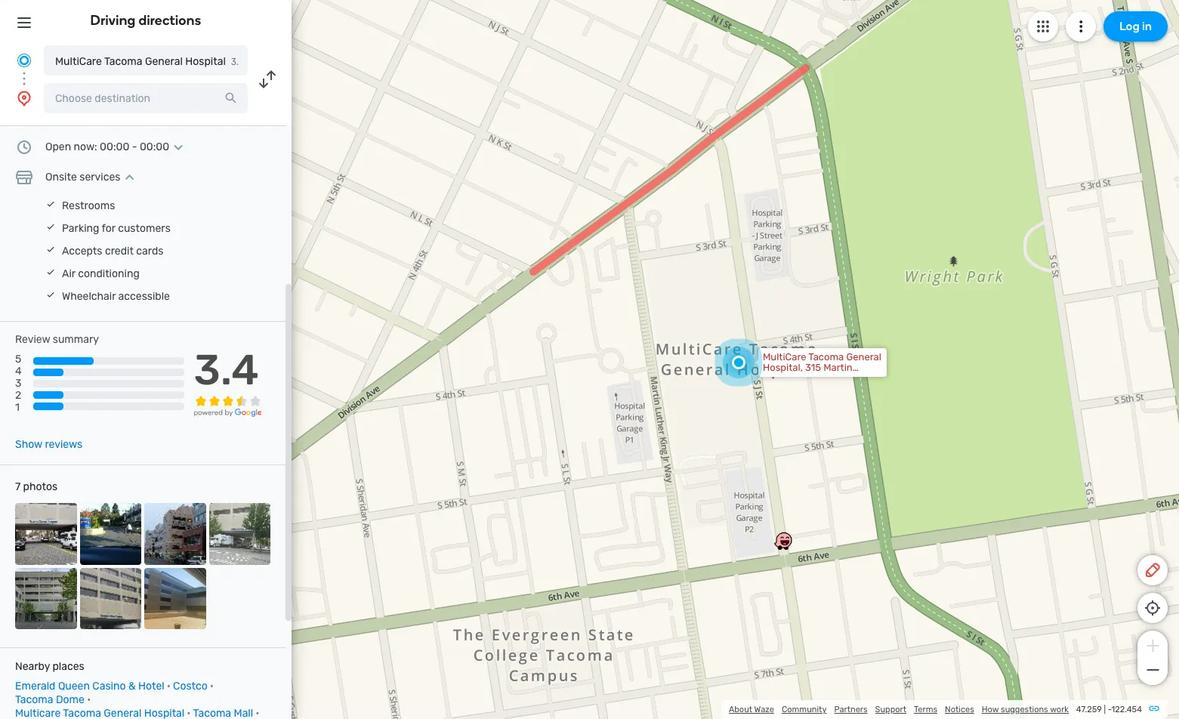 Task type: locate. For each thing, give the bounding box(es) containing it.
image 6 of multicare tacoma general hospital, tacoma image
[[80, 568, 141, 629]]

hospital
[[185, 55, 226, 68]]

4 checkmark image from the top
[[45, 289, 56, 300]]

about waze community partners support terms notices how suggestions work 47.259 | -122.454
[[729, 705, 1142, 715]]

- up chevron up image
[[132, 141, 137, 153]]

1
[[15, 402, 20, 414]]

for
[[102, 222, 115, 235]]

-
[[132, 141, 137, 153], [1108, 705, 1112, 715]]

checkmark image
[[45, 267, 56, 277]]

air conditioning
[[62, 267, 140, 280]]

checkmark image
[[45, 199, 56, 209], [45, 221, 56, 232], [45, 244, 56, 255], [45, 289, 56, 300]]

7 photos
[[15, 481, 57, 493]]

1 horizontal spatial 00:00
[[140, 141, 169, 153]]

reviews
[[45, 438, 82, 451]]

checkmark image down checkmark image
[[45, 289, 56, 300]]

0 vertical spatial -
[[132, 141, 137, 153]]

parking
[[62, 222, 99, 235]]

tacoma inside "button"
[[104, 55, 142, 68]]

notices link
[[945, 705, 974, 715]]

00:00 down choose destination text field
[[140, 141, 169, 153]]

3 checkmark image from the top
[[45, 244, 56, 255]]

tacoma for general
[[104, 55, 142, 68]]

tacoma for dome
[[15, 694, 53, 706]]

0 vertical spatial tacoma
[[104, 55, 142, 68]]

review summary
[[15, 333, 99, 346]]

00:00 right now:
[[100, 141, 129, 153]]

multicare tacoma general hospital button
[[44, 45, 248, 76]]

- right |
[[1108, 705, 1112, 715]]

services
[[80, 171, 120, 184]]

tacoma down the emerald
[[15, 694, 53, 706]]

clock image
[[15, 138, 33, 156]]

review
[[15, 333, 50, 346]]

show reviews
[[15, 438, 82, 451]]

1 vertical spatial -
[[1108, 705, 1112, 715]]

onsite services
[[45, 171, 120, 184]]

conditioning
[[78, 267, 140, 280]]

1 checkmark image from the top
[[45, 199, 56, 209]]

5
[[15, 353, 21, 366]]

tacoma left general
[[104, 55, 142, 68]]

zoom out image
[[1143, 661, 1162, 679]]

122.454
[[1112, 705, 1142, 715]]

show
[[15, 438, 42, 451]]

00:00
[[100, 141, 129, 153], [140, 141, 169, 153]]

terms link
[[914, 705, 938, 715]]

checkmark image left the parking
[[45, 221, 56, 232]]

wheelchair accessible
[[62, 290, 170, 303]]

tacoma
[[104, 55, 142, 68], [15, 694, 53, 706]]

1 horizontal spatial tacoma
[[104, 55, 142, 68]]

link image
[[1148, 703, 1160, 715]]

about
[[729, 705, 753, 715]]

checkmark image up checkmark image
[[45, 244, 56, 255]]

0 horizontal spatial 00:00
[[100, 141, 129, 153]]

driving
[[90, 12, 136, 29]]

image 5 of multicare tacoma general hospital, tacoma image
[[15, 568, 77, 629]]

how suggestions work link
[[982, 705, 1069, 715]]

0 horizontal spatial tacoma
[[15, 694, 53, 706]]

image 7 of multicare tacoma general hospital, tacoma image
[[144, 568, 206, 629]]

1 00:00 from the left
[[100, 141, 129, 153]]

terms
[[914, 705, 938, 715]]

directions
[[139, 12, 201, 29]]

onsite
[[45, 171, 77, 184]]

work
[[1050, 705, 1069, 715]]

pencil image
[[1144, 561, 1162, 579]]

47.259
[[1076, 705, 1102, 715]]

open now: 00:00 - 00:00 button
[[45, 141, 187, 153]]

tacoma inside the costco tacoma dome
[[15, 694, 53, 706]]

Choose destination text field
[[44, 83, 248, 113]]

costco tacoma dome
[[15, 680, 208, 706]]

image 2 of multicare tacoma general hospital, tacoma image
[[80, 503, 141, 565]]

support
[[875, 705, 907, 715]]

2 checkmark image from the top
[[45, 221, 56, 232]]

0 horizontal spatial -
[[132, 141, 137, 153]]

zoom in image
[[1143, 637, 1162, 655]]

current location image
[[15, 51, 33, 70]]

community
[[782, 705, 827, 715]]

checkmark image for accepts credit cards
[[45, 244, 56, 255]]

driving directions
[[90, 12, 201, 29]]

&
[[128, 680, 136, 693]]

store image
[[15, 168, 33, 187]]

4
[[15, 365, 22, 378]]

1 vertical spatial tacoma
[[15, 694, 53, 706]]

checkmark image down onsite
[[45, 199, 56, 209]]

|
[[1104, 705, 1106, 715]]

accessible
[[118, 290, 170, 303]]



Task type: vqa. For each thing, say whether or not it's contained in the screenshot.
Live
no



Task type: describe. For each thing, give the bounding box(es) containing it.
notices
[[945, 705, 974, 715]]

checkmark image for parking for customers
[[45, 221, 56, 232]]

summary
[[53, 333, 99, 346]]

now:
[[74, 141, 97, 153]]

air
[[62, 267, 75, 280]]

7
[[15, 481, 21, 493]]

hotel
[[138, 680, 164, 693]]

casino
[[92, 680, 126, 693]]

accepts credit cards
[[62, 245, 163, 258]]

community link
[[782, 705, 827, 715]]

location image
[[15, 89, 33, 107]]

partners link
[[834, 705, 868, 715]]

5 4 3 2 1
[[15, 353, 22, 414]]

costco
[[173, 680, 208, 693]]

customers
[[118, 222, 171, 235]]

restrooms
[[62, 199, 115, 212]]

checkmark image for wheelchair accessible
[[45, 289, 56, 300]]

onsite services button
[[45, 171, 139, 184]]

2 00:00 from the left
[[140, 141, 169, 153]]

dome
[[56, 694, 85, 706]]

image 4 of multicare tacoma general hospital, tacoma image
[[209, 503, 270, 565]]

costco link
[[173, 680, 208, 693]]

support link
[[875, 705, 907, 715]]

multicare tacoma general hospital
[[55, 55, 226, 68]]

checkmark image for restrooms
[[45, 199, 56, 209]]

parking for customers
[[62, 222, 171, 235]]

queen
[[58, 680, 90, 693]]

suggestions
[[1001, 705, 1048, 715]]

emerald
[[15, 680, 56, 693]]

image 3 of multicare tacoma general hospital, tacoma image
[[144, 503, 206, 565]]

credit
[[105, 245, 134, 258]]

nearby
[[15, 660, 50, 673]]

3.4
[[194, 345, 259, 395]]

places
[[52, 660, 84, 673]]

chevron up image
[[120, 171, 139, 184]]

2
[[15, 389, 21, 402]]

chevron down image
[[169, 141, 187, 153]]

open
[[45, 141, 71, 153]]

cards
[[136, 245, 163, 258]]

multicare
[[55, 55, 102, 68]]

image 1 of multicare tacoma general hospital, tacoma image
[[15, 503, 77, 565]]

computer image
[[15, 108, 33, 126]]

1 horizontal spatial -
[[1108, 705, 1112, 715]]

waze
[[754, 705, 774, 715]]

emerald queen casino & hotel link
[[15, 680, 164, 693]]

about waze link
[[729, 705, 774, 715]]

3
[[15, 377, 21, 390]]

open now: 00:00 - 00:00
[[45, 141, 169, 153]]

partners
[[834, 705, 868, 715]]

photos
[[23, 481, 57, 493]]

accepts
[[62, 245, 102, 258]]

wheelchair
[[62, 290, 116, 303]]

tacoma dome link
[[15, 694, 85, 706]]

general
[[145, 55, 183, 68]]

how
[[982, 705, 999, 715]]

emerald queen casino & hotel
[[15, 680, 164, 693]]

nearby places
[[15, 660, 84, 673]]



